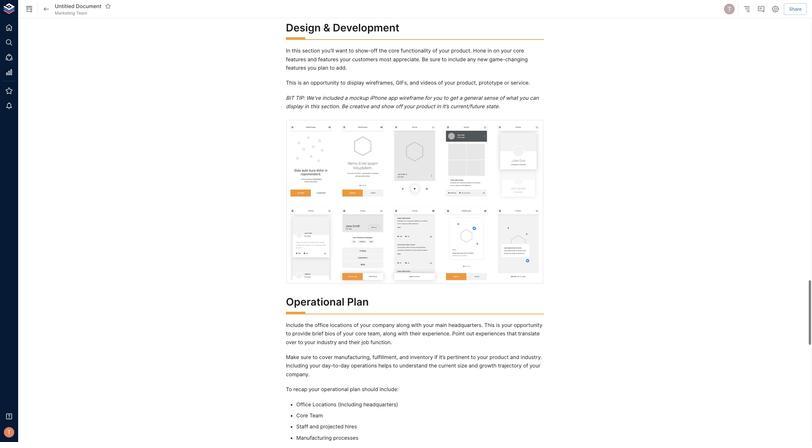 Task type: describe. For each thing, give the bounding box(es) containing it.
your up experience.
[[423, 322, 434, 328]]

what
[[506, 95, 518, 101]]

out
[[466, 330, 474, 337]]

most
[[379, 56, 392, 62]]

section
[[302, 47, 320, 54]]

current/future
[[451, 103, 485, 110]]

gifs,
[[396, 80, 408, 86]]

is inside include the office locations of your company along with your main headquarters. this is your opportunity to provide brief bios of your core team, along with their experience. point out experiences that translate over to your industry and their job function.
[[496, 322, 500, 328]]

point
[[452, 330, 465, 337]]

to down the add.
[[341, 80, 346, 86]]

headquarters.
[[449, 322, 483, 328]]

plan inside in this section you'll want to show-off the core functionality of your product. hone in on your core features and features your customers most appreciate. be sure to include any new game-changing features you plan to add.
[[318, 65, 328, 71]]

opportunity inside include the office locations of your company along with your main headquarters. this is your opportunity to provide brief bios of your core team, along with their experience. point out experiences that translate over to your industry and their job function.
[[514, 322, 542, 328]]

the inside make sure to cover manufacturing, fulfillment, and inventory if it's pertinent to your product and industry. including your day-to-day operations helps to understand the current size and growth trajectory of your company.
[[429, 363, 437, 369]]

your up "include"
[[439, 47, 450, 54]]

prototype
[[479, 80, 503, 86]]

day-
[[322, 363, 333, 369]]

0 horizontal spatial t
[[7, 429, 11, 436]]

document
[[76, 3, 101, 9]]

include
[[448, 56, 466, 62]]

to left the add.
[[330, 65, 335, 71]]

locations
[[313, 401, 336, 408]]

wireframes,
[[366, 80, 395, 86]]

and right size
[[469, 363, 478, 369]]

office locations (including headquarters)
[[296, 401, 398, 408]]

tip:
[[296, 95, 305, 101]]

your inside bit tip: we've included a mockup iphone app wireframe for you to get a general sense of what you can display in this section. be creative and show off your product in it's current/future state.
[[404, 103, 415, 110]]

1 horizontal spatial you
[[433, 95, 442, 101]]

1 vertical spatial along
[[383, 330, 396, 337]]

sense
[[484, 95, 498, 101]]

0 horizontal spatial their
[[349, 339, 360, 346]]

want
[[335, 47, 348, 54]]

videos
[[420, 80, 437, 86]]

show-
[[355, 47, 371, 54]]

get
[[450, 95, 458, 101]]

mockup
[[349, 95, 369, 101]]

untitled document
[[55, 3, 101, 9]]

sure inside in this section you'll want to show-off the core functionality of your product. hone in on your core features and features your customers most appreciate. be sure to include any new game-changing features you plan to add.
[[430, 56, 440, 62]]

section.
[[321, 103, 340, 110]]

1 horizontal spatial in
[[437, 103, 441, 110]]

and up understand
[[400, 354, 409, 361]]

iphone
[[370, 95, 387, 101]]

to-
[[333, 363, 341, 369]]

over
[[286, 339, 297, 346]]

game-
[[489, 56, 505, 62]]

wireframe
[[399, 95, 424, 101]]

to
[[286, 386, 292, 393]]

to right helps
[[393, 363, 398, 369]]

add.
[[336, 65, 347, 71]]

and inside in this section you'll want to show-off the core functionality of your product. hone in on your core features and features your customers most appreciate. be sure to include any new game-changing features you plan to add.
[[308, 56, 317, 62]]

design & development
[[286, 21, 400, 34]]

main
[[435, 322, 447, 328]]

to left "include"
[[442, 56, 447, 62]]

and inside include the office locations of your company along with your main headquarters. this is your opportunity to provide brief bios of your core team, along with their experience. point out experiences that translate over to your industry and their job function.
[[338, 339, 348, 346]]

this is an opportunity to display wireframes, gifs, and videos of your product, prototype or service.
[[286, 80, 530, 86]]

operational
[[321, 386, 349, 393]]

included
[[322, 95, 343, 101]]

show
[[381, 103, 394, 110]]

0 vertical spatial is
[[298, 80, 302, 86]]

0 vertical spatial along
[[396, 322, 410, 328]]

1 horizontal spatial plan
[[350, 386, 360, 393]]

appreciate.
[[393, 56, 421, 62]]

current
[[439, 363, 456, 369]]

staff
[[296, 424, 308, 430]]

any
[[467, 56, 476, 62]]

an
[[303, 80, 309, 86]]

off inside bit tip: we've included a mockup iphone app wireframe for you to get a general sense of what you can display in this section. be creative and show off your product in it's current/future state.
[[396, 103, 402, 110]]

this inside in this section you'll want to show-off the core functionality of your product. hone in on your core features and features your customers most appreciate. be sure to include any new game-changing features you plan to add.
[[292, 47, 301, 54]]

your up team,
[[360, 322, 371, 328]]

office
[[296, 401, 311, 408]]

for
[[425, 95, 432, 101]]

customers
[[352, 56, 378, 62]]

company
[[372, 322, 395, 328]]

make
[[286, 354, 299, 361]]

it's inside bit tip: we've included a mockup iphone app wireframe for you to get a general sense of what you can display in this section. be creative and show off your product in it's current/future state.
[[443, 103, 449, 110]]

operational plan
[[286, 296, 369, 309]]

your up get
[[445, 80, 455, 86]]

trajectory
[[498, 363, 522, 369]]

your up that
[[502, 322, 512, 328]]

helps
[[379, 363, 392, 369]]

include the office locations of your company along with your main headquarters. this is your opportunity to provide brief bios of your core team, along with their experience. point out experiences that translate over to your industry and their job function.
[[286, 322, 544, 346]]

show wiki image
[[25, 5, 33, 13]]

features down you'll
[[318, 56, 338, 62]]

headquarters)
[[363, 401, 398, 408]]

functionality
[[401, 47, 431, 54]]

comments image
[[758, 5, 765, 13]]

bit
[[286, 95, 294, 101]]

marketing team
[[55, 10, 87, 16]]

of inside make sure to cover manufacturing, fulfillment, and inventory if it's pertinent to your product and industry. including your day-to-day operations helps to understand the current size and growth trajectory of your company.
[[523, 363, 528, 369]]

in inside in this section you'll want to show-off the core functionality of your product. hone in on your core features and features your customers most appreciate. be sure to include any new game-changing features you plan to add.
[[488, 47, 492, 54]]

and inside bit tip: we've included a mockup iphone app wireframe for you to get a general sense of what you can display in this section. be creative and show off your product in it's current/future state.
[[371, 103, 380, 110]]

(including
[[338, 401, 362, 408]]

display inside bit tip: we've included a mockup iphone app wireframe for you to get a general sense of what you can display in this section. be creative and show off your product in it's current/future state.
[[286, 103, 303, 110]]

team,
[[368, 330, 381, 337]]

should
[[362, 386, 378, 393]]

of right videos
[[438, 80, 443, 86]]

share button
[[784, 3, 807, 15]]

of inside in this section you'll want to show-off the core functionality of your product. hone in on your core features and features your customers most appreciate. be sure to include any new game-changing features you plan to add.
[[433, 47, 438, 54]]

recap
[[293, 386, 307, 393]]

that
[[507, 330, 517, 337]]

it's inside make sure to cover manufacturing, fulfillment, and inventory if it's pertinent to your product and industry. including your day-to-day operations helps to understand the current size and growth trajectory of your company.
[[439, 354, 446, 361]]

or
[[504, 80, 509, 86]]

your down brief
[[305, 339, 315, 346]]

product inside bit tip: we've included a mockup iphone app wireframe for you to get a general sense of what you can display in this section. be creative and show off your product in it's current/future state.
[[416, 103, 435, 110]]

features down in
[[286, 56, 306, 62]]

1 horizontal spatial display
[[347, 80, 364, 86]]

bios
[[325, 330, 335, 337]]

provide
[[292, 330, 311, 337]]

1 vertical spatial t button
[[2, 425, 16, 440]]

favorite image
[[105, 3, 111, 9]]

your right "on"
[[501, 47, 512, 54]]

can
[[530, 95, 539, 101]]

hires
[[345, 424, 357, 430]]

size
[[458, 363, 467, 369]]



Task type: vqa. For each thing, say whether or not it's contained in the screenshot.
Manage Collaborators at the right of page
no



Task type: locate. For each thing, give the bounding box(es) containing it.
team
[[76, 10, 87, 16], [310, 412, 323, 419]]

you right for
[[433, 95, 442, 101]]

1 vertical spatial is
[[496, 322, 500, 328]]

if
[[435, 354, 438, 361]]

their left experience.
[[410, 330, 421, 337]]

plan down you'll
[[318, 65, 328, 71]]

product inside make sure to cover manufacturing, fulfillment, and inventory if it's pertinent to your product and industry. including your day-to-day operations helps to understand the current size and growth trajectory of your company.
[[490, 354, 509, 361]]

function.
[[371, 339, 392, 346]]

development
[[333, 21, 400, 34]]

sure up including
[[301, 354, 311, 361]]

we've
[[306, 95, 321, 101]]

1 horizontal spatial t
[[728, 5, 732, 13]]

core
[[296, 412, 308, 419]]

sure inside make sure to cover manufacturing, fulfillment, and inventory if it's pertinent to your product and industry. including your day-to-day operations helps to understand the current size and growth trajectory of your company.
[[301, 354, 311, 361]]

0 vertical spatial be
[[422, 56, 428, 62]]

hone
[[473, 47, 486, 54]]

0 horizontal spatial team
[[76, 10, 87, 16]]

a left "mockup" on the top of the page
[[345, 95, 348, 101]]

this left an
[[286, 80, 296, 86]]

this down the we've
[[310, 103, 319, 110]]

it's
[[443, 103, 449, 110], [439, 354, 446, 361]]

off down app
[[396, 103, 402, 110]]

projected
[[320, 424, 344, 430]]

0 vertical spatial with
[[411, 322, 422, 328]]

office
[[315, 322, 329, 328]]

1 vertical spatial with
[[398, 330, 408, 337]]

the up most
[[379, 47, 387, 54]]

in left current/future
[[437, 103, 441, 110]]

in left "on"
[[488, 47, 492, 54]]

1 horizontal spatial core
[[389, 47, 399, 54]]

your left day-
[[310, 363, 320, 369]]

0 vertical spatial sure
[[430, 56, 440, 62]]

1 vertical spatial their
[[349, 339, 360, 346]]

1 horizontal spatial be
[[422, 56, 428, 62]]

of right functionality on the top of page
[[433, 47, 438, 54]]

core team
[[296, 412, 323, 419]]

0 vertical spatial this
[[286, 80, 296, 86]]

you inside in this section you'll want to show-off the core functionality of your product. hone in on your core features and features your customers most appreciate. be sure to include any new game-changing features you plan to add.
[[308, 65, 317, 71]]

and up trajectory
[[510, 354, 519, 361]]

manufacturing processes
[[296, 435, 358, 441]]

bit tip: we've included a mockup iphone app wireframe for you to get a general sense of what you can display in this section. be creative and show off your product in it's current/future state.
[[286, 95, 540, 110]]

this inside bit tip: we've included a mockup iphone app wireframe for you to get a general sense of what you can display in this section. be creative and show off your product in it's current/future state.
[[310, 103, 319, 110]]

be down functionality on the top of page
[[422, 56, 428, 62]]

2 horizontal spatial you
[[520, 95, 529, 101]]

of inside bit tip: we've included a mockup iphone app wireframe for you to get a general sense of what you can display in this section. be creative and show off your product in it's current/future state.
[[500, 95, 505, 101]]

1 horizontal spatial off
[[396, 103, 402, 110]]

your down industry.
[[530, 363, 541, 369]]

off up the customers
[[371, 47, 378, 54]]

this right in
[[292, 47, 301, 54]]

operational
[[286, 296, 345, 309]]

along right the company
[[396, 322, 410, 328]]

app
[[388, 95, 398, 101]]

state.
[[486, 103, 500, 110]]

1 horizontal spatial t button
[[723, 3, 736, 15]]

and down iphone
[[371, 103, 380, 110]]

your
[[439, 47, 450, 54], [501, 47, 512, 54], [340, 56, 351, 62], [445, 80, 455, 86], [404, 103, 415, 110], [360, 322, 371, 328], [423, 322, 434, 328], [502, 322, 512, 328], [343, 330, 354, 337], [305, 339, 315, 346], [477, 354, 488, 361], [310, 363, 320, 369], [530, 363, 541, 369], [309, 386, 320, 393]]

0 horizontal spatial opportunity
[[311, 80, 339, 86]]

1 horizontal spatial team
[[310, 412, 323, 419]]

team for marketing team
[[76, 10, 87, 16]]

your up the add.
[[340, 56, 351, 62]]

the down "if"
[[429, 363, 437, 369]]

0 horizontal spatial the
[[305, 322, 313, 328]]

company.
[[286, 371, 310, 378]]

1 vertical spatial this
[[310, 103, 319, 110]]

1 vertical spatial off
[[396, 103, 402, 110]]

to recap your operational plan should include:
[[286, 386, 399, 393]]

new
[[478, 56, 488, 62]]

your up growth
[[477, 354, 488, 361]]

1 horizontal spatial a
[[460, 95, 462, 101]]

core
[[389, 47, 399, 54], [513, 47, 524, 54], [355, 330, 366, 337]]

untitled
[[55, 3, 75, 9]]

is up experiences on the right bottom of page
[[496, 322, 500, 328]]

opportunity up translate
[[514, 322, 542, 328]]

of right locations
[[354, 322, 359, 328]]

1 horizontal spatial this
[[310, 103, 319, 110]]

processes
[[333, 435, 358, 441]]

core inside include the office locations of your company along with your main headquarters. this is your opportunity to provide brief bios of your core team, along with their experience. point out experiences that translate over to your industry and their job function.
[[355, 330, 366, 337]]

1 horizontal spatial is
[[496, 322, 500, 328]]

be inside in this section you'll want to show-off the core functionality of your product. hone in on your core features and features your customers most appreciate. be sure to include any new game-changing features you plan to add.
[[422, 56, 428, 62]]

be inside bit tip: we've included a mockup iphone app wireframe for you to get a general sense of what you can display in this section. be creative and show off your product in it's current/future state.
[[342, 103, 348, 110]]

and right 'industry'
[[338, 339, 348, 346]]

to
[[349, 47, 354, 54], [442, 56, 447, 62], [330, 65, 335, 71], [341, 80, 346, 86], [444, 95, 449, 101], [286, 330, 291, 337], [298, 339, 303, 346], [313, 354, 318, 361], [471, 354, 476, 361], [393, 363, 398, 369]]

marketing team link
[[55, 10, 87, 16]]

with left main
[[411, 322, 422, 328]]

to up 'over'
[[286, 330, 291, 337]]

service.
[[511, 80, 530, 86]]

1 vertical spatial it's
[[439, 354, 446, 361]]

core up job
[[355, 330, 366, 337]]

0 horizontal spatial off
[[371, 47, 378, 54]]

2 horizontal spatial in
[[488, 47, 492, 54]]

their left job
[[349, 339, 360, 346]]

0 vertical spatial off
[[371, 47, 378, 54]]

translate
[[518, 330, 540, 337]]

off inside in this section you'll want to show-off the core functionality of your product. hone in on your core features and features your customers most appreciate. be sure to include any new game-changing features you plan to add.
[[371, 47, 378, 54]]

1 horizontal spatial opportunity
[[514, 322, 542, 328]]

0 horizontal spatial be
[[342, 103, 348, 110]]

day
[[341, 363, 350, 369]]

display
[[347, 80, 364, 86], [286, 103, 303, 110]]

their
[[410, 330, 421, 337], [349, 339, 360, 346]]

table of contents image
[[743, 5, 751, 13]]

1 vertical spatial opportunity
[[514, 322, 542, 328]]

inventory
[[410, 354, 433, 361]]

of
[[433, 47, 438, 54], [438, 80, 443, 86], [500, 95, 505, 101], [354, 322, 359, 328], [337, 330, 342, 337], [523, 363, 528, 369]]

it's right "if"
[[439, 354, 446, 361]]

a
[[345, 95, 348, 101], [460, 95, 462, 101]]

your down locations
[[343, 330, 354, 337]]

product down for
[[416, 103, 435, 110]]

include
[[286, 322, 304, 328]]

0 horizontal spatial sure
[[301, 354, 311, 361]]

with right team,
[[398, 330, 408, 337]]

to right pertinent
[[471, 354, 476, 361]]

this
[[286, 80, 296, 86], [484, 322, 495, 328]]

to right want
[[349, 47, 354, 54]]

0 horizontal spatial display
[[286, 103, 303, 110]]

1 vertical spatial sure
[[301, 354, 311, 361]]

industry
[[317, 339, 337, 346]]

along
[[396, 322, 410, 328], [383, 330, 396, 337]]

it's left current/future
[[443, 103, 449, 110]]

0 horizontal spatial with
[[398, 330, 408, 337]]

1 vertical spatial plan
[[350, 386, 360, 393]]

and right gifs,
[[410, 80, 419, 86]]

fulfillment,
[[373, 354, 398, 361]]

understand
[[400, 363, 428, 369]]

2 horizontal spatial the
[[429, 363, 437, 369]]

0 vertical spatial plan
[[318, 65, 328, 71]]

a right get
[[460, 95, 462, 101]]

1 horizontal spatial with
[[411, 322, 422, 328]]

1 vertical spatial product
[[490, 354, 509, 361]]

in down tip:
[[305, 103, 309, 110]]

your down wireframe
[[404, 103, 415, 110]]

display up "mockup" on the top of the page
[[347, 80, 364, 86]]

experience.
[[422, 330, 451, 337]]

the inside in this section you'll want to show-off the core functionality of your product. hone in on your core features and features your customers most appreciate. be sure to include any new game-changing features you plan to add.
[[379, 47, 387, 54]]

1 horizontal spatial sure
[[430, 56, 440, 62]]

1 vertical spatial this
[[484, 322, 495, 328]]

of down locations
[[337, 330, 342, 337]]

is left an
[[298, 80, 302, 86]]

0 horizontal spatial this
[[292, 47, 301, 54]]

team down untitled document
[[76, 10, 87, 16]]

pertinent
[[447, 354, 469, 361]]

product,
[[457, 80, 477, 86]]

of down industry.
[[523, 363, 528, 369]]

opportunity up 'included'
[[311, 80, 339, 86]]

0 vertical spatial t button
[[723, 3, 736, 15]]

cover
[[319, 354, 333, 361]]

settings image
[[772, 5, 780, 13]]

creative
[[349, 103, 369, 110]]

0 vertical spatial t
[[728, 5, 732, 13]]

operations
[[351, 363, 377, 369]]

to down provide
[[298, 339, 303, 346]]

this inside include the office locations of your company along with your main headquarters. this is your opportunity to provide brief bios of your core team, along with their experience. point out experiences that translate over to your industry and their job function.
[[484, 322, 495, 328]]

core up changing
[[513, 47, 524, 54]]

go back image
[[42, 5, 50, 13]]

your right recap
[[309, 386, 320, 393]]

1 horizontal spatial their
[[410, 330, 421, 337]]

in
[[488, 47, 492, 54], [305, 103, 309, 110], [437, 103, 441, 110]]

to inside bit tip: we've included a mockup iphone app wireframe for you to get a general sense of what you can display in this section. be creative and show off your product in it's current/future state.
[[444, 95, 449, 101]]

0 vertical spatial display
[[347, 80, 364, 86]]

product.
[[451, 47, 472, 54]]

0 vertical spatial their
[[410, 330, 421, 337]]

manufacturing
[[296, 435, 332, 441]]

2 a from the left
[[460, 95, 462, 101]]

general
[[464, 95, 482, 101]]

the up provide
[[305, 322, 313, 328]]

2 vertical spatial the
[[429, 363, 437, 369]]

team down locations
[[310, 412, 323, 419]]

&
[[323, 21, 330, 34]]

growth
[[479, 363, 497, 369]]

1 vertical spatial be
[[342, 103, 348, 110]]

sure down functionality on the top of page
[[430, 56, 440, 62]]

0 horizontal spatial plan
[[318, 65, 328, 71]]

and down section
[[308, 56, 317, 62]]

1 a from the left
[[345, 95, 348, 101]]

2 horizontal spatial core
[[513, 47, 524, 54]]

job
[[362, 339, 369, 346]]

product up trajectory
[[490, 354, 509, 361]]

share
[[789, 6, 802, 12]]

of left what on the right of the page
[[500, 95, 505, 101]]

0 horizontal spatial t button
[[2, 425, 16, 440]]

0 vertical spatial this
[[292, 47, 301, 54]]

1 horizontal spatial this
[[484, 322, 495, 328]]

core up most
[[389, 47, 399, 54]]

0 vertical spatial it's
[[443, 103, 449, 110]]

and up manufacturing
[[310, 424, 319, 430]]

this up experiences on the right bottom of page
[[484, 322, 495, 328]]

0 vertical spatial product
[[416, 103, 435, 110]]

0 horizontal spatial this
[[286, 80, 296, 86]]

1 horizontal spatial the
[[379, 47, 387, 54]]

1 vertical spatial display
[[286, 103, 303, 110]]

1 vertical spatial the
[[305, 322, 313, 328]]

you left can
[[520, 95, 529, 101]]

plan
[[347, 296, 369, 309]]

locations
[[330, 322, 352, 328]]

the inside include the office locations of your company along with your main headquarters. this is your opportunity to provide brief bios of your core team, along with their experience. point out experiences that translate over to your industry and their job function.
[[305, 322, 313, 328]]

to left cover
[[313, 354, 318, 361]]

staff and projected hires
[[296, 424, 357, 430]]

include:
[[380, 386, 399, 393]]

features up an
[[286, 65, 306, 71]]

0 horizontal spatial a
[[345, 95, 348, 101]]

display down bit
[[286, 103, 303, 110]]

0 horizontal spatial product
[[416, 103, 435, 110]]

1 horizontal spatial product
[[490, 354, 509, 361]]

brief
[[312, 330, 323, 337]]

including
[[286, 363, 308, 369]]

in this section you'll want to show-off the core functionality of your product. hone in on your core features and features your customers most appreciate. be sure to include any new game-changing features you plan to add.
[[286, 47, 529, 71]]

be right section.
[[342, 103, 348, 110]]

0 horizontal spatial in
[[305, 103, 309, 110]]

make sure to cover manufacturing, fulfillment, and inventory if it's pertinent to your product and industry. including your day-to-day operations helps to understand the current size and growth trajectory of your company.
[[286, 354, 544, 378]]

be
[[422, 56, 428, 62], [342, 103, 348, 110]]

plan left should
[[350, 386, 360, 393]]

marketing
[[55, 10, 75, 16]]

0 horizontal spatial core
[[355, 330, 366, 337]]

0 vertical spatial team
[[76, 10, 87, 16]]

opportunity
[[311, 80, 339, 86], [514, 322, 542, 328]]

to left get
[[444, 95, 449, 101]]

industry.
[[521, 354, 542, 361]]

along down the company
[[383, 330, 396, 337]]

0 vertical spatial the
[[379, 47, 387, 54]]

you'll
[[322, 47, 334, 54]]

off
[[371, 47, 378, 54], [396, 103, 402, 110]]

design
[[286, 21, 321, 34]]

1 vertical spatial team
[[310, 412, 323, 419]]

0 horizontal spatial you
[[308, 65, 317, 71]]

the
[[379, 47, 387, 54], [305, 322, 313, 328], [429, 363, 437, 369]]

you up an
[[308, 65, 317, 71]]

1 vertical spatial t
[[7, 429, 11, 436]]

0 horizontal spatial is
[[298, 80, 302, 86]]

0 vertical spatial opportunity
[[311, 80, 339, 86]]

team for core team
[[310, 412, 323, 419]]



